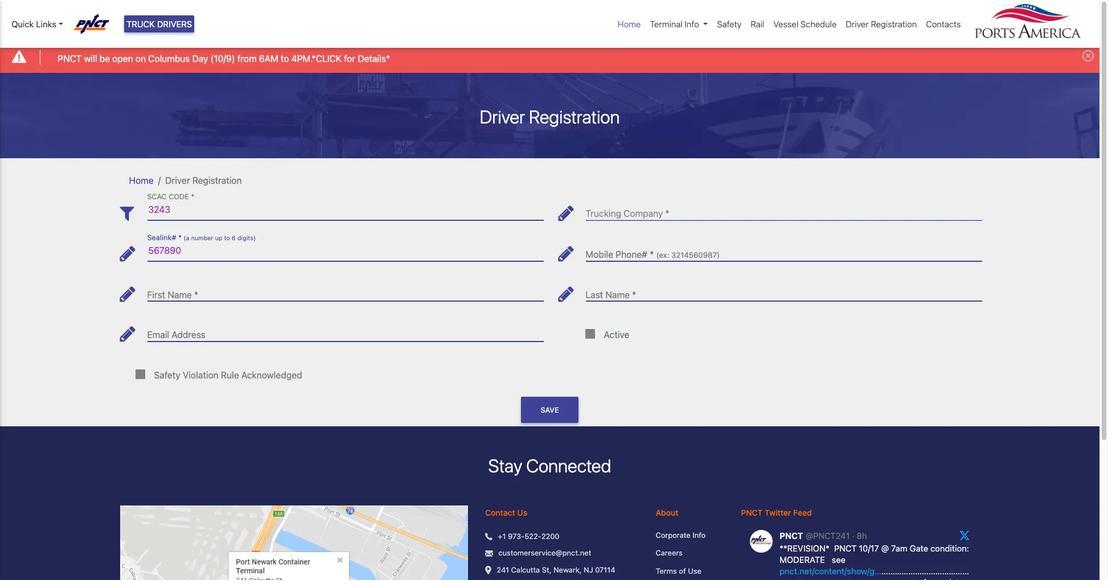 Task type: locate. For each thing, give the bounding box(es) containing it.
0 horizontal spatial registration
[[192, 175, 242, 185]]

home
[[618, 19, 641, 29], [129, 175, 154, 185]]

2 vertical spatial registration
[[192, 175, 242, 185]]

1 horizontal spatial pnct
[[741, 508, 763, 518]]

* right last
[[632, 290, 636, 300]]

pnct will be open on columbus day (10/9) from 6am to 4pm.*click for details*
[[58, 53, 390, 64]]

973-
[[508, 532, 525, 541]]

0 horizontal spatial name
[[168, 290, 192, 300]]

pnct
[[58, 53, 82, 64], [741, 508, 763, 518]]

* left '(ex:'
[[650, 249, 654, 260]]

name right last
[[606, 290, 630, 300]]

1 horizontal spatial registration
[[529, 106, 620, 127]]

1 horizontal spatial home link
[[613, 13, 645, 35]]

1 vertical spatial driver
[[480, 106, 525, 127]]

* for last name *
[[632, 290, 636, 300]]

07114
[[595, 565, 615, 575]]

+1 973-522-2200
[[498, 532, 560, 541]]

home link left terminal
[[613, 13, 645, 35]]

1 name from the left
[[168, 290, 192, 300]]

SCAC CODE * search field
[[147, 200, 544, 221]]

pnct will be open on columbus day (10/9) from 6am to 4pm.*click for details* link
[[58, 52, 390, 65]]

1 vertical spatial to
[[224, 235, 230, 242]]

info for corporate info
[[693, 531, 706, 540]]

* for first name *
[[194, 290, 198, 300]]

address
[[172, 330, 205, 340]]

1 horizontal spatial driver
[[480, 106, 525, 127]]

violation
[[183, 370, 219, 380]]

safety for safety
[[717, 19, 742, 29]]

links
[[36, 19, 56, 29]]

Last Name * text field
[[586, 281, 982, 301]]

* left (a
[[178, 234, 182, 242]]

to inside "alert"
[[281, 53, 289, 64]]

0 vertical spatial to
[[281, 53, 289, 64]]

1 horizontal spatial safety
[[717, 19, 742, 29]]

safety left the violation in the bottom of the page
[[154, 370, 180, 380]]

to right 6am
[[281, 53, 289, 64]]

* for scac code *
[[191, 193, 194, 201]]

safety violation rule acknowledged
[[154, 370, 302, 380]]

feed
[[793, 508, 812, 518]]

name right first
[[168, 290, 192, 300]]

1 vertical spatial home link
[[129, 175, 154, 185]]

driver registration inside driver registration link
[[846, 19, 917, 29]]

1 vertical spatial safety
[[154, 370, 180, 380]]

driver inside driver registration link
[[846, 19, 869, 29]]

mobile
[[586, 249, 613, 260]]

info up "careers" 'link' on the right bottom of the page
[[693, 531, 706, 540]]

pnct twitter feed
[[741, 508, 812, 518]]

pnct left twitter
[[741, 508, 763, 518]]

522-
[[525, 532, 541, 541]]

name
[[168, 290, 192, 300], [606, 290, 630, 300]]

(ex:
[[656, 251, 669, 260]]

* right the code
[[191, 193, 194, 201]]

+1 973-522-2200 link
[[498, 531, 560, 542]]

0 horizontal spatial safety
[[154, 370, 180, 380]]

2 name from the left
[[606, 290, 630, 300]]

info right terminal
[[685, 19, 699, 29]]

truck drivers
[[126, 19, 192, 29]]

2 vertical spatial driver
[[165, 175, 190, 185]]

code
[[169, 193, 189, 201]]

* right first
[[194, 290, 198, 300]]

scac code *
[[147, 193, 194, 201]]

1 horizontal spatial name
[[606, 290, 630, 300]]

pnct left will at left top
[[58, 53, 82, 64]]

1 vertical spatial driver registration
[[480, 106, 620, 127]]

pnct for pnct twitter feed
[[741, 508, 763, 518]]

2 horizontal spatial driver
[[846, 19, 869, 29]]

safety for safety violation rule acknowledged
[[154, 370, 180, 380]]

0 horizontal spatial driver registration
[[165, 175, 242, 185]]

terminal
[[650, 19, 683, 29]]

* for mobile phone# * (ex: 3214560987)
[[650, 249, 654, 260]]

1 vertical spatial info
[[693, 531, 706, 540]]

6
[[232, 235, 236, 242]]

0 vertical spatial home link
[[613, 13, 645, 35]]

*
[[191, 193, 194, 201], [665, 209, 670, 219], [178, 234, 182, 242], [650, 249, 654, 260], [194, 290, 198, 300], [632, 290, 636, 300]]

0 horizontal spatial home
[[129, 175, 154, 185]]

open
[[112, 53, 133, 64]]

vessel schedule
[[774, 19, 837, 29]]

calcutta
[[511, 565, 540, 575]]

2 horizontal spatial registration
[[871, 19, 917, 29]]

0 horizontal spatial to
[[224, 235, 230, 242]]

home left terminal
[[618, 19, 641, 29]]

from
[[237, 53, 257, 64]]

number
[[191, 235, 213, 242]]

name for last
[[606, 290, 630, 300]]

pnct will be open on columbus day (10/9) from 6am to 4pm.*click for details* alert
[[0, 42, 1100, 73]]

* for trucking company *
[[665, 209, 670, 219]]

terms of use link
[[656, 566, 724, 577]]

on
[[135, 53, 146, 64]]

0 vertical spatial pnct
[[58, 53, 82, 64]]

0 horizontal spatial pnct
[[58, 53, 82, 64]]

be
[[100, 53, 110, 64]]

registration
[[871, 19, 917, 29], [529, 106, 620, 127], [192, 175, 242, 185]]

will
[[84, 53, 97, 64]]

home link up scac
[[129, 175, 154, 185]]

contacts
[[926, 19, 961, 29]]

schedule
[[801, 19, 837, 29]]

info
[[685, 19, 699, 29], [693, 531, 706, 540]]

1 vertical spatial pnct
[[741, 508, 763, 518]]

0 vertical spatial home
[[618, 19, 641, 29]]

to left 6
[[224, 235, 230, 242]]

1 horizontal spatial home
[[618, 19, 641, 29]]

1 horizontal spatial to
[[281, 53, 289, 64]]

email address
[[147, 330, 205, 340]]

2 horizontal spatial driver registration
[[846, 19, 917, 29]]

home up scac
[[129, 175, 154, 185]]

driver registration
[[846, 19, 917, 29], [480, 106, 620, 127], [165, 175, 242, 185]]

safety left the rail
[[717, 19, 742, 29]]

Email Address text field
[[147, 321, 544, 342]]

up
[[215, 235, 222, 242]]

0 vertical spatial driver registration
[[846, 19, 917, 29]]

customerservice@pnct.net link
[[499, 548, 591, 559]]

0 vertical spatial info
[[685, 19, 699, 29]]

terminal info
[[650, 19, 699, 29]]

driver registration link
[[841, 13, 922, 35]]

(10/9)
[[211, 53, 235, 64]]

pnct inside "alert"
[[58, 53, 82, 64]]

0 vertical spatial driver
[[846, 19, 869, 29]]

terms of use
[[656, 567, 702, 576]]

driver
[[846, 19, 869, 29], [480, 106, 525, 127], [165, 175, 190, 185]]

0 horizontal spatial home link
[[129, 175, 154, 185]]

scac
[[147, 193, 167, 201]]

None text field
[[147, 240, 544, 261], [586, 240, 982, 261], [147, 240, 544, 261], [586, 240, 982, 261]]

stay connected
[[488, 455, 611, 477]]

0 vertical spatial safety
[[717, 19, 742, 29]]

0 horizontal spatial driver
[[165, 175, 190, 185]]

pnct for pnct will be open on columbus day (10/9) from 6am to 4pm.*click for details*
[[58, 53, 82, 64]]

us
[[517, 508, 527, 518]]

last
[[586, 290, 603, 300]]

connected
[[526, 455, 611, 477]]

3214560987)
[[672, 251, 720, 260]]

active
[[604, 330, 630, 340]]

* right company
[[665, 209, 670, 219]]

drivers
[[157, 19, 192, 29]]



Task type: describe. For each thing, give the bounding box(es) containing it.
rail
[[751, 19, 764, 29]]

terms
[[656, 567, 677, 576]]

name for first
[[168, 290, 192, 300]]

1 horizontal spatial driver registration
[[480, 106, 620, 127]]

about
[[656, 508, 679, 518]]

digits)
[[237, 235, 256, 242]]

acknowledged
[[241, 370, 302, 380]]

info for terminal info
[[685, 19, 699, 29]]

1 vertical spatial registration
[[529, 106, 620, 127]]

details*
[[358, 53, 390, 64]]

careers
[[656, 549, 683, 558]]

6am
[[259, 53, 278, 64]]

trucking company *
[[586, 209, 670, 219]]

day
[[192, 53, 208, 64]]

2 vertical spatial driver registration
[[165, 175, 242, 185]]

sealink#
[[147, 234, 176, 242]]

terminal info link
[[645, 13, 713, 35]]

email
[[147, 330, 169, 340]]

first
[[147, 290, 165, 300]]

contact
[[485, 508, 515, 518]]

mobile phone# * (ex: 3214560987)
[[586, 249, 720, 260]]

trucking
[[586, 209, 621, 219]]

corporate info link
[[656, 530, 724, 541]]

company
[[624, 209, 663, 219]]

vessel
[[774, 19, 799, 29]]

4pm.*click
[[291, 53, 342, 64]]

First Name * text field
[[147, 281, 544, 301]]

2200
[[541, 532, 560, 541]]

use
[[688, 567, 702, 576]]

quick
[[11, 19, 34, 29]]

corporate
[[656, 531, 691, 540]]

safety link
[[713, 13, 746, 35]]

quick links link
[[11, 18, 63, 30]]

rule
[[221, 370, 239, 380]]

to inside sealink# * (a number up to 6 digits)
[[224, 235, 230, 242]]

corporate info
[[656, 531, 706, 540]]

(a
[[184, 235, 189, 242]]

0 vertical spatial registration
[[871, 19, 917, 29]]

contacts link
[[922, 13, 966, 35]]

twitter
[[765, 508, 791, 518]]

last name *
[[586, 290, 636, 300]]

truck
[[126, 19, 155, 29]]

st,
[[542, 565, 552, 575]]

quick links
[[11, 19, 56, 29]]

vessel schedule link
[[769, 13, 841, 35]]

Trucking Company * text field
[[586, 200, 982, 221]]

columbus
[[148, 53, 190, 64]]

careers link
[[656, 548, 724, 559]]

close image
[[1083, 50, 1094, 62]]

for
[[344, 53, 355, 64]]

save button
[[521, 397, 578, 423]]

stay
[[488, 455, 522, 477]]

rail link
[[746, 13, 769, 35]]

sealink# * (a number up to 6 digits)
[[147, 234, 256, 242]]

save
[[541, 406, 559, 414]]

truck drivers link
[[124, 15, 194, 33]]

newark,
[[554, 565, 582, 575]]

contact us
[[485, 508, 527, 518]]

+1
[[498, 532, 506, 541]]

nj
[[584, 565, 593, 575]]

241 calcutta st, newark, nj 07114 link
[[497, 565, 615, 576]]

241 calcutta st, newark, nj 07114
[[497, 565, 615, 575]]

customerservice@pnct.net
[[499, 549, 591, 558]]

1 vertical spatial home
[[129, 175, 154, 185]]

of
[[679, 567, 686, 576]]

first name *
[[147, 290, 198, 300]]

phone#
[[616, 249, 648, 260]]

241
[[497, 565, 509, 575]]



Task type: vqa. For each thing, say whether or not it's contained in the screenshot.
estimated arrival
no



